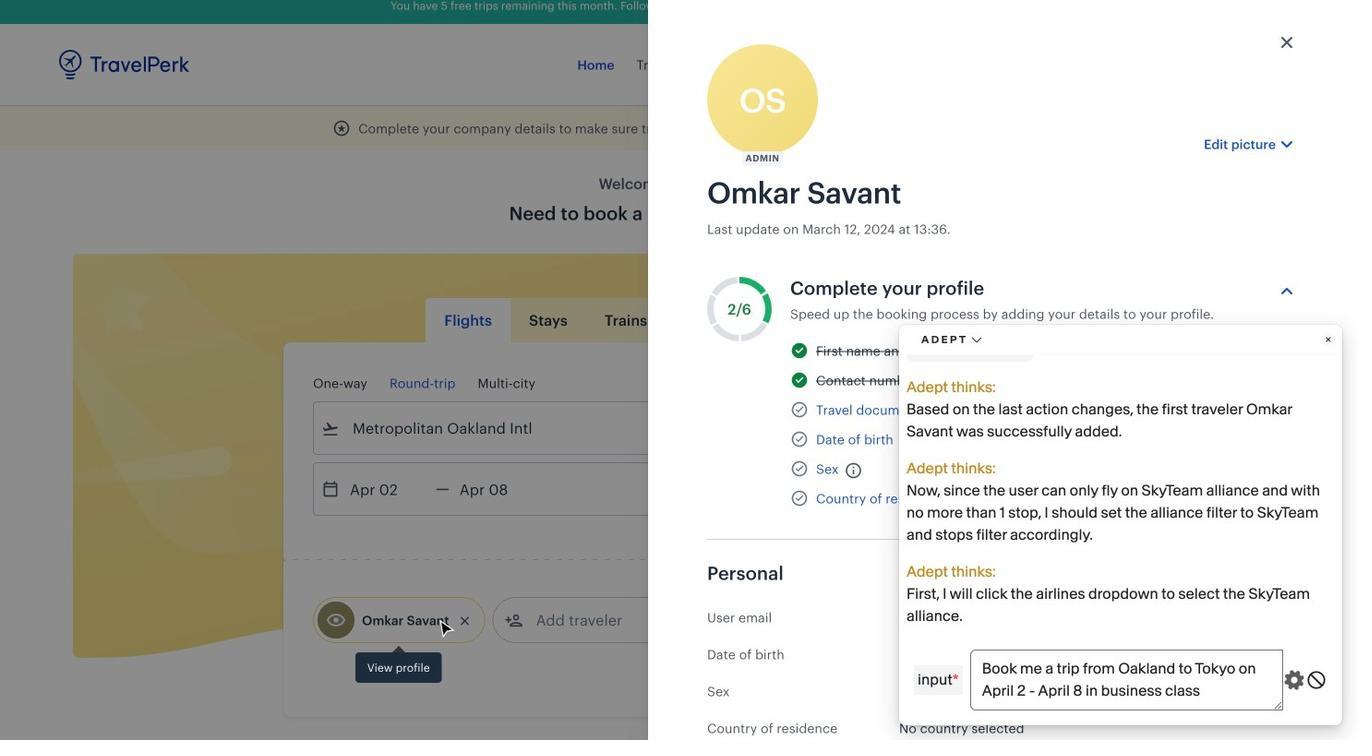 Task type: describe. For each thing, give the bounding box(es) containing it.
Add traveler search field
[[523, 606, 716, 636]]

Depart text field
[[340, 464, 436, 515]]



Task type: vqa. For each thing, say whether or not it's contained in the screenshot.
Depart TEXT FIELD
yes



Task type: locate. For each thing, give the bounding box(es) containing it.
From search field
[[340, 414, 630, 443]]

Return text field
[[450, 464, 546, 515]]

tooltip
[[356, 644, 442, 683]]

To search field
[[730, 414, 1020, 443]]



